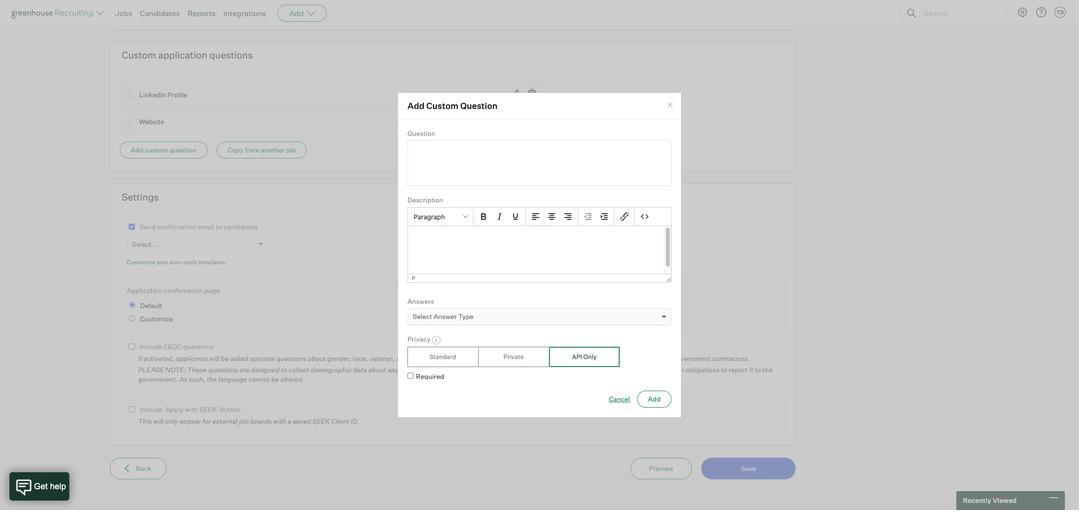 Task type: describe. For each thing, give the bounding box(es) containing it.
page
[[204, 286, 220, 294]]

questions down integrations link
[[209, 49, 253, 61]]

jobs link
[[115, 8, 132, 18]]

certain
[[506, 354, 528, 362]]

job inside include 'apply with seek' button this will only appear for external job boards with a saved seek client id.
[[239, 417, 249, 425]]

activated,
[[144, 354, 174, 362]]

td button
[[1055, 7, 1066, 18]]

federal
[[556, 366, 577, 374]]

paragraph
[[414, 212, 445, 220]]

candidates link
[[140, 8, 180, 18]]

end month
[[130, 6, 161, 13]]

as
[[179, 375, 187, 383]]

demographic
[[311, 366, 352, 374]]

api only
[[572, 353, 597, 360]]

customize for customize
[[140, 315, 173, 323]]

recently viewed
[[964, 496, 1017, 505]]

p
[[412, 275, 416, 282]]

applicable
[[622, 354, 654, 362]]

privacy
[[408, 335, 431, 343]]

confirmation for send
[[157, 223, 196, 231]]

cancel link
[[609, 394, 630, 404]]

with down applicable
[[616, 366, 629, 374]]

veteran,
[[370, 354, 395, 362]]

and
[[396, 354, 408, 362]]

to right it
[[755, 366, 761, 374]]

end
[[130, 6, 141, 13]]

add custom question
[[131, 146, 197, 154]]

button
[[220, 405, 241, 413]]

linkedin
[[139, 91, 166, 99]]

include for include eeoc questions if activated, applicants will be asked optional questions about gender, race, veteran, and disability status to comply with certain eeoc reporting requirements applicable to us government contractors. please note: these questions are designed to collect demographic data about applicants in the format that is specifically required for federal contractors with affirmative action obligations to report it to the government. as such, the language cannot be altered.
[[140, 343, 162, 351]]

note:
[[166, 366, 186, 374]]

a
[[288, 417, 292, 425]]

2 toolbar from the left
[[526, 208, 578, 226]]

altered.
[[280, 375, 304, 383]]

close image
[[667, 101, 674, 109]]

add custom question dialog
[[398, 93, 682, 417]]

obligations
[[685, 366, 720, 374]]

is
[[476, 366, 481, 374]]

format
[[440, 366, 461, 374]]

with left a
[[273, 417, 286, 425]]

data
[[353, 366, 367, 374]]

description
[[408, 196, 444, 204]]

3 toolbar from the left
[[578, 208, 615, 226]]

such,
[[189, 375, 205, 383]]

custom inside dialog
[[427, 101, 459, 111]]

customize link
[[127, 259, 155, 266]]

answers
[[408, 297, 434, 305]]

paragraph button
[[410, 208, 471, 225]]

reports
[[188, 8, 216, 18]]

none text field inside 'add custom question' dialog
[[408, 140, 672, 186]]

with up specifically
[[491, 354, 505, 362]]

add button
[[637, 391, 672, 408]]

contractors
[[579, 366, 614, 374]]

p button
[[412, 275, 416, 282]]

integrations link
[[223, 8, 266, 18]]

for inside include 'apply with seek' button this will only appear for external job boards with a saved seek client id.
[[203, 417, 211, 425]]

0 vertical spatial eeoc
[[164, 343, 182, 351]]

resize image
[[667, 277, 671, 282]]

only
[[165, 417, 178, 425]]

0 vertical spatial applicants
[[176, 354, 208, 362]]

paragraph group
[[408, 208, 671, 226]]

contractors.
[[712, 354, 750, 362]]

preview
[[649, 464, 674, 472]]

please
[[138, 366, 164, 374]]

reporting
[[548, 354, 577, 362]]

include for include 'apply with seek' button this will only appear for external job boards with a saved seek client id.
[[140, 405, 162, 413]]

profile
[[168, 91, 187, 99]]

collect
[[289, 366, 309, 374]]

from
[[245, 146, 260, 154]]

greenhouse recruiting image
[[11, 8, 96, 19]]

boards
[[250, 417, 272, 425]]

action
[[665, 366, 684, 374]]

add custom question button
[[120, 141, 207, 158]]

0 vertical spatial be
[[221, 354, 229, 362]]

1 horizontal spatial be
[[271, 375, 279, 383]]

add inside popup button
[[289, 8, 304, 18]]

external
[[213, 417, 238, 425]]

website
[[139, 118, 164, 126]]

send confirmation email to candidates
[[140, 223, 258, 231]]

recently
[[964, 496, 992, 505]]

reports link
[[188, 8, 216, 18]]

question
[[170, 146, 197, 154]]

to down the contractors.
[[721, 366, 728, 374]]

to up altered.
[[281, 366, 287, 374]]

to left 'us'
[[655, 354, 661, 362]]

default
[[140, 302, 163, 310]]

'apply
[[164, 405, 184, 413]]

questions up "language"
[[208, 366, 238, 374]]

specifically
[[482, 366, 517, 374]]

only
[[584, 353, 597, 360]]

application confirmation page
[[127, 286, 220, 294]]

copy from another job button
[[217, 141, 307, 158]]

customize your auto-reply templates.
[[127, 259, 227, 266]]

cannot
[[249, 375, 270, 383]]

job inside button
[[286, 146, 296, 154]]



Task type: vqa. For each thing, say whether or not it's contained in the screenshot.
Customize your auto-reply templates.
yes



Task type: locate. For each thing, give the bounding box(es) containing it.
are
[[240, 366, 250, 374]]

be left asked
[[221, 354, 229, 362]]

custom application questions
[[122, 49, 253, 61]]

application
[[127, 286, 162, 294]]

appear
[[180, 417, 201, 425]]

confirmation for application
[[164, 286, 203, 294]]

1 toolbar from the left
[[474, 208, 526, 226]]

None checkbox
[[129, 344, 135, 350]]

it
[[750, 366, 754, 374]]

preview button
[[631, 458, 692, 479]]

0 horizontal spatial job
[[239, 417, 249, 425]]

standard option
[[408, 347, 478, 367]]

for down the seek'
[[203, 417, 211, 425]]

will left only
[[153, 417, 164, 425]]

standard
[[430, 353, 456, 360]]

this
[[138, 417, 152, 425]]

api only option
[[549, 347, 620, 367]]

disability
[[410, 354, 438, 362]]

send
[[140, 223, 156, 231]]

1 vertical spatial for
[[203, 417, 211, 425]]

affirmative
[[630, 366, 663, 374]]

be down designed
[[271, 375, 279, 383]]

1 vertical spatial include
[[140, 405, 162, 413]]

templates.
[[198, 259, 227, 266]]

for left federal
[[546, 366, 554, 374]]

1 horizontal spatial eeoc
[[529, 354, 547, 362]]

that
[[462, 366, 474, 374]]

custom
[[145, 146, 168, 154]]

1 horizontal spatial question
[[460, 101, 498, 111]]

td
[[1057, 9, 1065, 16]]

0 horizontal spatial will
[[153, 417, 164, 425]]

eeoc up required
[[529, 354, 547, 362]]

to right email
[[216, 223, 222, 231]]

will
[[209, 354, 220, 362], [153, 417, 164, 425]]

2 horizontal spatial the
[[763, 366, 773, 374]]

1 vertical spatial job
[[239, 417, 249, 425]]

about up the demographic
[[308, 354, 326, 362]]

2 include from the top
[[140, 405, 162, 413]]

for
[[546, 366, 554, 374], [203, 417, 211, 425]]

for inside include eeoc questions if activated, applicants will be asked optional questions about gender, race, veteran, and disability status to comply with certain eeoc reporting requirements applicable to us government contractors. please note: these questions are designed to collect demographic data about applicants in the format that is specifically required for federal contractors with affirmative action obligations to report it to the government. as such, the language cannot be altered.
[[546, 366, 554, 374]]

1 vertical spatial be
[[271, 375, 279, 383]]

the right it
[[763, 366, 773, 374]]

copy from another job
[[228, 146, 296, 154]]

the right 'in'
[[428, 366, 439, 374]]

id.
[[351, 417, 359, 425]]

settings
[[122, 191, 159, 203]]

if
[[138, 354, 142, 362]]

viewed
[[993, 496, 1017, 505]]

include inside include eeoc questions if activated, applicants will be asked optional questions about gender, race, veteran, and disability status to comply with certain eeoc reporting requirements applicable to us government contractors. please note: these questions are designed to collect demographic data about applicants in the format that is specifically required for federal contractors with affirmative action obligations to report it to the government. as such, the language cannot be altered.
[[140, 343, 162, 351]]

confirmation right "send"
[[157, 223, 196, 231]]

customize
[[127, 259, 155, 266], [140, 315, 173, 323]]

1 vertical spatial applicants
[[388, 366, 420, 374]]

optional
[[250, 354, 275, 362]]

1 horizontal spatial applicants
[[388, 366, 420, 374]]

applicants up these
[[176, 354, 208, 362]]

1 vertical spatial question
[[408, 129, 436, 137]]

1 vertical spatial customize
[[140, 315, 173, 323]]

application
[[158, 49, 207, 61]]

asked
[[230, 354, 248, 362]]

0 horizontal spatial about
[[308, 354, 326, 362]]

0 horizontal spatial eeoc
[[164, 343, 182, 351]]

job
[[286, 146, 296, 154], [239, 417, 249, 425]]

about
[[308, 354, 326, 362], [368, 366, 386, 374]]

confirmation
[[157, 223, 196, 231], [164, 286, 203, 294]]

government
[[673, 354, 711, 362]]

None radio
[[129, 302, 135, 308]]

back
[[136, 464, 151, 472]]

0 vertical spatial custom
[[122, 49, 156, 61]]

configure image
[[1017, 7, 1029, 18]]

1 horizontal spatial the
[[428, 366, 439, 374]]

reply
[[184, 259, 197, 266]]

toolbar
[[474, 208, 526, 226], [526, 208, 578, 226], [578, 208, 615, 226]]

select
[[413, 312, 432, 321]]

None text field
[[408, 140, 672, 186]]

answer
[[434, 312, 457, 321]]

will inside include 'apply with seek' button this will only appear for external job boards with a saved seek client id.
[[153, 417, 164, 425]]

job right another
[[286, 146, 296, 154]]

1 horizontal spatial for
[[546, 366, 554, 374]]

these
[[187, 366, 207, 374]]

seek
[[313, 417, 330, 425]]

confirmation left page
[[164, 286, 203, 294]]

race,
[[353, 354, 368, 362]]

month
[[142, 6, 161, 13]]

customize for customize your auto-reply templates.
[[127, 259, 155, 266]]

private
[[504, 353, 524, 360]]

saved
[[293, 417, 311, 425]]

the
[[428, 366, 439, 374], [763, 366, 773, 374], [207, 375, 217, 383]]

include up this
[[140, 405, 162, 413]]

integrations
[[223, 8, 266, 18]]

select answer type
[[413, 312, 474, 321]]

0 vertical spatial for
[[546, 366, 554, 374]]

1 vertical spatial about
[[368, 366, 386, 374]]

question
[[460, 101, 498, 111], [408, 129, 436, 137]]

0 horizontal spatial the
[[207, 375, 217, 383]]

will for be
[[209, 354, 220, 362]]

questions up these
[[183, 343, 214, 351]]

to up 'that'
[[459, 354, 466, 362]]

about down veteran,
[[368, 366, 386, 374]]

td button
[[1053, 5, 1068, 20]]

client
[[331, 417, 350, 425]]

the right such,
[[207, 375, 217, 383]]

language
[[218, 375, 247, 383]]

will for only
[[153, 417, 164, 425]]

0 horizontal spatial for
[[203, 417, 211, 425]]

None checkbox
[[129, 224, 135, 230], [129, 406, 135, 412], [129, 224, 135, 230], [129, 406, 135, 412]]

linkedin profile
[[139, 91, 187, 99]]

1 include from the top
[[140, 343, 162, 351]]

0 horizontal spatial custom
[[122, 49, 156, 61]]

questions
[[209, 49, 253, 61], [183, 343, 214, 351], [277, 354, 307, 362], [208, 366, 238, 374]]

include eeoc questions if activated, applicants will be asked optional questions about gender, race, veteran, and disability status to comply with certain eeoc reporting requirements applicable to us government contractors. please note: these questions are designed to collect demographic data about applicants in the format that is specifically required for federal contractors with affirmative action obligations to report it to the government. as such, the language cannot be altered.
[[138, 343, 773, 383]]

0 horizontal spatial be
[[221, 354, 229, 362]]

None radio
[[129, 315, 135, 321]]

customize down 'default'
[[140, 315, 173, 323]]

0 vertical spatial question
[[460, 101, 498, 111]]

back button
[[110, 458, 167, 479]]

private option
[[478, 347, 549, 367]]

required
[[518, 366, 544, 374]]

questions up the collect
[[277, 354, 307, 362]]

include 'apply with seek' button this will only appear for external job boards with a saved seek client id.
[[138, 405, 359, 425]]

eeoc
[[164, 343, 182, 351], [529, 354, 547, 362]]

Required checkbox
[[408, 373, 414, 379]]

jobs
[[115, 8, 132, 18]]

in
[[421, 366, 427, 374]]

include inside include 'apply with seek' button this will only appear for external job boards with a saved seek client id.
[[140, 405, 162, 413]]

1 horizontal spatial custom
[[427, 101, 459, 111]]

eeoc up activated,
[[164, 343, 182, 351]]

1 vertical spatial eeoc
[[529, 354, 547, 362]]

0 horizontal spatial applicants
[[176, 354, 208, 362]]

1 vertical spatial custom
[[427, 101, 459, 111]]

save button
[[702, 458, 796, 479]]

with up appear
[[185, 405, 198, 413]]

0 vertical spatial include
[[140, 343, 162, 351]]

will left asked
[[209, 354, 220, 362]]

job left boards
[[239, 417, 249, 425]]

auto-
[[169, 259, 184, 266]]

customize down select...
[[127, 259, 155, 266]]

status
[[439, 354, 458, 362]]

0 horizontal spatial question
[[408, 129, 436, 137]]

0 vertical spatial about
[[308, 354, 326, 362]]

select...
[[132, 240, 158, 248]]

1 horizontal spatial job
[[286, 146, 296, 154]]

candidates
[[224, 223, 258, 231]]

1 vertical spatial will
[[153, 417, 164, 425]]

0 vertical spatial job
[[286, 146, 296, 154]]

candidates
[[140, 8, 180, 18]]

include up activated,
[[140, 343, 162, 351]]

will inside include eeoc questions if activated, applicants will be asked optional questions about gender, race, veteran, and disability status to comply with certain eeoc reporting requirements applicable to us government contractors. please note: these questions are designed to collect demographic data about applicants in the format that is specifically required for federal contractors with affirmative action obligations to report it to the government. as such, the language cannot be altered.
[[209, 354, 220, 362]]

designed
[[251, 366, 280, 374]]

your
[[156, 259, 168, 266]]

Search text field
[[922, 6, 998, 20]]

required
[[416, 372, 444, 380]]

0 vertical spatial will
[[209, 354, 220, 362]]

requirements
[[579, 354, 620, 362]]

type
[[458, 312, 474, 321]]

1 horizontal spatial about
[[368, 366, 386, 374]]

save
[[741, 464, 756, 472]]

1 vertical spatial confirmation
[[164, 286, 203, 294]]

0 vertical spatial customize
[[127, 259, 155, 266]]

1 horizontal spatial will
[[209, 354, 220, 362]]

api
[[572, 353, 582, 360]]

applicants down the and
[[388, 366, 420, 374]]

0 vertical spatial confirmation
[[157, 223, 196, 231]]



